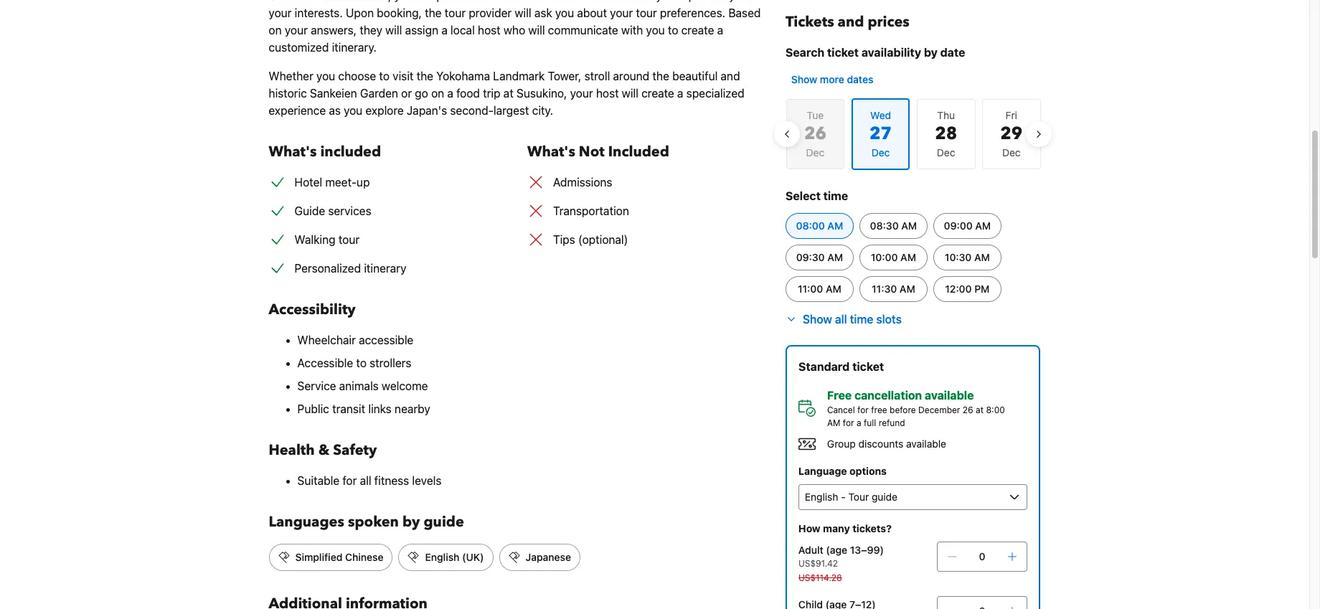 Task type: vqa. For each thing, say whether or not it's contained in the screenshot.
Sign corresponding to Sign in
no



Task type: describe. For each thing, give the bounding box(es) containing it.
1 vertical spatial by
[[402, 512, 420, 532]]

am for 11:00 am
[[826, 283, 842, 295]]

tower,
[[548, 70, 582, 83]]

simplified chinese
[[295, 551, 384, 563]]

your inside whether you choose to visit the yokohama landmark tower, stroll around the beautiful and historic sankeien garden or go on a food trip at susukino, your host will create a specialized experience as you explore japan's second-largest city.
[[570, 87, 593, 100]]

am for 08:30 am
[[902, 220, 917, 232]]

08:30 am
[[870, 220, 917, 232]]

walking tour
[[295, 233, 360, 246]]

on this three-hour tour, you'll explore yokohama with a customized itinerary that perfectly fits your interests. upon booking, the tour provider will ask you about your tour preferences. based on your answers, they will assign a local host who will communicate with you to create a customized itinerary.
[[269, 0, 761, 54]]

language
[[799, 465, 847, 477]]

your down 'on'
[[269, 6, 292, 19]]

communicate
[[548, 24, 618, 37]]

0 horizontal spatial for
[[343, 474, 357, 487]]

answers,
[[311, 24, 357, 37]]

show for show all time slots
[[803, 313, 833, 326]]

dates
[[847, 73, 874, 85]]

public transit links nearby
[[297, 403, 430, 415]]

japanese
[[526, 551, 571, 563]]

0 horizontal spatial tour
[[339, 233, 360, 246]]

city.
[[532, 104, 553, 117]]

transportation
[[553, 204, 629, 217]]

&
[[318, 441, 330, 460]]

on inside on this three-hour tour, you'll explore yokohama with a customized itinerary that perfectly fits your interests. upon booking, the tour provider will ask you about your tour preferences. based on your answers, they will assign a local host who will communicate with you to create a customized itinerary.
[[269, 24, 282, 37]]

am inside the free cancellation available cancel for free before december 26 at 8:00 am for a full refund
[[828, 418, 841, 428]]

to inside whether you choose to visit the yokohama landmark tower, stroll around the beautiful and historic sankeien garden or go on a food trip at susukino, your host will create a specialized experience as you explore japan's second-largest city.
[[379, 70, 390, 83]]

explore inside on this three-hour tour, you'll explore yokohama with a customized itinerary that perfectly fits your interests. upon booking, the tour provider will ask you about your tour preferences. based on your answers, they will assign a local host who will communicate with you to create a customized itinerary.
[[425, 0, 463, 2]]

the up go
[[417, 70, 433, 83]]

1 vertical spatial itinerary
[[364, 262, 406, 275]]

at inside whether you choose to visit the yokohama landmark tower, stroll around the beautiful and historic sankeien garden or go on a food trip at susukino, your host will create a specialized experience as you explore japan's second-largest city.
[[504, 87, 514, 100]]

0 horizontal spatial customized
[[269, 41, 329, 54]]

date
[[941, 46, 966, 59]]

availability
[[862, 46, 922, 59]]

0 vertical spatial and
[[838, 12, 865, 32]]

before
[[890, 405, 916, 415]]

dec for 28
[[937, 146, 955, 159]]

slots
[[877, 313, 902, 326]]

included
[[320, 142, 381, 161]]

suitable for all fitness levels
[[297, 474, 442, 487]]

historic
[[269, 87, 307, 100]]

(optional)
[[578, 233, 628, 246]]

08:00
[[797, 220, 825, 232]]

12:00 pm
[[946, 283, 990, 295]]

0 vertical spatial time
[[824, 189, 849, 202]]

adult
[[799, 544, 824, 556]]

us$114.28
[[799, 573, 842, 583]]

more
[[820, 73, 845, 85]]

0 horizontal spatial with
[[523, 0, 544, 2]]

13–99)
[[851, 544, 884, 556]]

who
[[504, 24, 525, 37]]

prices
[[868, 12, 910, 32]]

tue 26 dec
[[804, 109, 827, 159]]

local
[[451, 24, 475, 37]]

you'll
[[394, 0, 422, 2]]

10:30
[[945, 251, 972, 263]]

chinese
[[345, 551, 384, 563]]

show all time slots
[[803, 313, 902, 326]]

a inside the free cancellation available cancel for free before december 26 at 8:00 am for a full refund
[[857, 418, 862, 428]]

09:00
[[944, 220, 973, 232]]

am for 08:00 am
[[828, 220, 844, 232]]

guide services
[[295, 204, 371, 217]]

spoken
[[348, 512, 399, 532]]

that
[[665, 0, 686, 2]]

sankeien
[[310, 87, 357, 100]]

landmark
[[493, 70, 545, 83]]

guide
[[295, 204, 325, 217]]

accessible to strollers
[[297, 357, 411, 370]]

accessible
[[359, 334, 414, 347]]

standard ticket
[[799, 360, 885, 373]]

time inside button
[[850, 313, 874, 326]]

simplified
[[295, 551, 343, 563]]

create inside on this three-hour tour, you'll explore yokohama with a customized itinerary that perfectly fits your interests. upon booking, the tour provider will ask you about your tour preferences. based on your answers, they will assign a local host who will communicate with you to create a customized itinerary.
[[681, 24, 714, 37]]

wheelchair accessible
[[297, 334, 414, 347]]

am for 09:30 am
[[828, 251, 844, 263]]

create inside whether you choose to visit the yokohama landmark tower, stroll around the beautiful and historic sankeien garden or go on a food trip at susukino, your host will create a specialized experience as you explore japan's second-largest city.
[[642, 87, 674, 100]]

experience
[[269, 104, 326, 117]]

second-
[[450, 104, 494, 117]]

select time
[[786, 189, 849, 202]]

whether you choose to visit the yokohama landmark tower, stroll around the beautiful and historic sankeien garden or go on a food trip at susukino, your host will create a specialized experience as you explore japan's second-largest city.
[[269, 70, 745, 117]]

or
[[401, 87, 412, 100]]

specialized
[[686, 87, 745, 100]]

(uk)
[[462, 551, 484, 563]]

stroll
[[585, 70, 610, 83]]

as
[[329, 104, 341, 117]]

many
[[823, 522, 850, 535]]

cancellation
[[855, 389, 923, 402]]

included
[[608, 142, 669, 161]]

adult (age 13–99) us$91.42
[[799, 544, 884, 569]]

three-
[[309, 0, 341, 2]]

you up sankeien
[[316, 70, 335, 83]]

languages
[[269, 512, 344, 532]]

japan's
[[407, 104, 447, 117]]

public
[[297, 403, 329, 415]]

you right as
[[344, 104, 363, 117]]

what's for what's included
[[269, 142, 317, 161]]

upon
[[346, 6, 374, 19]]

0 horizontal spatial 26
[[804, 122, 827, 146]]

fri
[[1006, 109, 1017, 121]]

host inside on this three-hour tour, you'll explore yokohama with a customized itinerary that perfectly fits your interests. upon booking, the tour provider will ask you about your tour preferences. based on your answers, they will assign a local host who will communicate with you to create a customized itinerary.
[[478, 24, 501, 37]]

english (uk)
[[425, 551, 484, 563]]

am for 10:30 am
[[975, 251, 990, 263]]

interests.
[[295, 6, 343, 19]]

perfectly
[[689, 0, 735, 2]]

preferences.
[[660, 6, 726, 19]]

0 vertical spatial by
[[924, 46, 938, 59]]

up
[[357, 176, 370, 189]]

personalized
[[295, 262, 361, 275]]

8:00
[[987, 405, 1005, 415]]

services
[[328, 204, 371, 217]]

itinerary inside on this three-hour tour, you'll explore yokohama with a customized itinerary that perfectly fits your interests. upon booking, the tour provider will ask you about your tour preferences. based on your answers, they will assign a local host who will communicate with you to create a customized itinerary.
[[620, 0, 662, 2]]

english
[[425, 551, 460, 563]]



Task type: locate. For each thing, give the bounding box(es) containing it.
dec for 29
[[1002, 146, 1021, 159]]

available up december
[[925, 389, 974, 402]]

will inside whether you choose to visit the yokohama landmark tower, stroll around the beautiful and historic sankeien garden or go on a food trip at susukino, your host will create a specialized experience as you explore japan's second-largest city.
[[622, 87, 639, 100]]

0 vertical spatial with
[[523, 0, 544, 2]]

1 horizontal spatial what's
[[527, 142, 575, 161]]

0 horizontal spatial itinerary
[[364, 262, 406, 275]]

am for 09:00 am
[[976, 220, 991, 232]]

time right the select
[[824, 189, 849, 202]]

0 vertical spatial 26
[[804, 122, 827, 146]]

26 left 8:00
[[963, 405, 974, 415]]

1 vertical spatial with
[[621, 24, 643, 37]]

itinerary right personalized
[[364, 262, 406, 275]]

your
[[269, 6, 292, 19], [610, 6, 633, 19], [285, 24, 308, 37], [570, 87, 593, 100]]

1 vertical spatial all
[[360, 474, 371, 487]]

1 horizontal spatial itinerary
[[620, 0, 662, 2]]

transit
[[332, 403, 365, 415]]

0 horizontal spatial explore
[[366, 104, 404, 117]]

am right 10:00
[[901, 251, 917, 263]]

am right 08:30
[[902, 220, 917, 232]]

0 horizontal spatial and
[[721, 70, 740, 83]]

tips (optional)
[[553, 233, 628, 246]]

a up ask
[[547, 0, 553, 2]]

yokohama up food in the top left of the page
[[436, 70, 490, 83]]

am right the 08:00
[[828, 220, 844, 232]]

language options
[[799, 465, 887, 477]]

booking,
[[377, 6, 422, 19]]

animals
[[339, 380, 379, 392]]

to down preferences.
[[668, 24, 678, 37]]

0 vertical spatial yokohama
[[466, 0, 520, 2]]

a left food in the top left of the page
[[447, 87, 453, 100]]

what's not included
[[527, 142, 669, 161]]

what's for what's not included
[[527, 142, 575, 161]]

3 dec from the left
[[1002, 146, 1021, 159]]

1 vertical spatial at
[[976, 405, 984, 415]]

0 horizontal spatial dec
[[806, 146, 825, 159]]

explore down 'garden'
[[366, 104, 404, 117]]

hotel meet-up
[[295, 176, 370, 189]]

for down cancel
[[843, 418, 855, 428]]

at left 8:00
[[976, 405, 984, 415]]

ticket up show more dates
[[828, 46, 859, 59]]

28
[[935, 122, 957, 146]]

your down interests.
[[285, 24, 308, 37]]

11:30
[[872, 283, 897, 295]]

go
[[415, 87, 428, 100]]

09:30 am
[[797, 251, 844, 263]]

fri 29 dec
[[1000, 109, 1023, 159]]

0 vertical spatial available
[[925, 389, 974, 402]]

to up 'garden'
[[379, 70, 390, 83]]

on inside whether you choose to visit the yokohama landmark tower, stroll around the beautiful and historic sankeien garden or go on a food trip at susukino, your host will create a specialized experience as you explore japan's second-largest city.
[[431, 87, 444, 100]]

dec down tue
[[806, 146, 825, 159]]

0 horizontal spatial time
[[824, 189, 849, 202]]

all down 11:00 am
[[836, 313, 848, 326]]

time left slots
[[850, 313, 874, 326]]

options
[[850, 465, 887, 477]]

region containing 26
[[775, 93, 1052, 176]]

explore up local
[[425, 0, 463, 2]]

0 horizontal spatial by
[[402, 512, 420, 532]]

create down around
[[642, 87, 674, 100]]

26 inside the free cancellation available cancel for free before december 26 at 8:00 am for a full refund
[[963, 405, 974, 415]]

and
[[838, 12, 865, 32], [721, 70, 740, 83]]

discounts
[[859, 438, 904, 450]]

dec
[[806, 146, 825, 159], [937, 146, 955, 159], [1002, 146, 1021, 159]]

0 vertical spatial itinerary
[[620, 0, 662, 2]]

yokohama
[[466, 0, 520, 2], [436, 70, 490, 83]]

on
[[269, 24, 282, 37], [431, 87, 444, 100]]

you right ask
[[555, 6, 574, 19]]

create down preferences.
[[681, 24, 714, 37]]

all inside button
[[836, 313, 848, 326]]

dec inside tue 26 dec
[[806, 146, 825, 159]]

2 horizontal spatial dec
[[1002, 146, 1021, 159]]

on right go
[[431, 87, 444, 100]]

1 vertical spatial available
[[907, 438, 947, 450]]

customized up whether
[[269, 41, 329, 54]]

customized
[[556, 0, 617, 2], [269, 41, 329, 54]]

the right around
[[653, 70, 669, 83]]

1 vertical spatial yokohama
[[436, 70, 490, 83]]

1 vertical spatial time
[[850, 313, 874, 326]]

1 horizontal spatial at
[[976, 405, 984, 415]]

10:30 am
[[945, 251, 990, 263]]

1 horizontal spatial tour
[[445, 6, 466, 19]]

accessibility
[[269, 300, 356, 319]]

for down the safety
[[343, 474, 357, 487]]

to inside on this three-hour tour, you'll explore yokohama with a customized itinerary that perfectly fits your interests. upon booking, the tour provider will ask you about your tour preferences. based on your answers, they will assign a local host who will communicate with you to create a customized itinerary.
[[668, 24, 678, 37]]

1 horizontal spatial host
[[596, 87, 619, 100]]

and left prices
[[838, 12, 865, 32]]

tour up local
[[445, 6, 466, 19]]

am for 10:00 am
[[901, 251, 917, 263]]

yokohama up provider
[[466, 0, 520, 2]]

2 what's from the left
[[527, 142, 575, 161]]

0 vertical spatial all
[[836, 313, 848, 326]]

will down around
[[622, 87, 639, 100]]

provider
[[469, 6, 512, 19]]

show all time slots button
[[786, 311, 902, 328]]

1 what's from the left
[[269, 142, 317, 161]]

walking
[[295, 233, 336, 246]]

a down the perfectly
[[717, 24, 723, 37]]

search
[[786, 46, 825, 59]]

am right 11:30
[[900, 283, 916, 295]]

0 horizontal spatial to
[[356, 357, 367, 370]]

1 vertical spatial on
[[431, 87, 444, 100]]

strollers
[[370, 357, 411, 370]]

host
[[478, 24, 501, 37], [596, 87, 619, 100]]

0 horizontal spatial all
[[360, 474, 371, 487]]

1 vertical spatial explore
[[366, 104, 404, 117]]

garden
[[360, 87, 398, 100]]

region
[[775, 93, 1052, 176]]

standard
[[799, 360, 850, 373]]

choose
[[338, 70, 376, 83]]

links
[[368, 403, 392, 415]]

dec inside thu 28 dec
[[937, 146, 955, 159]]

with up around
[[621, 24, 643, 37]]

and up specialized
[[721, 70, 740, 83]]

1 vertical spatial for
[[843, 418, 855, 428]]

at right the trip
[[504, 87, 514, 100]]

show for show more dates
[[792, 73, 818, 85]]

all left fitness
[[360, 474, 371, 487]]

1 horizontal spatial 26
[[963, 405, 974, 415]]

the inside on this three-hour tour, you'll explore yokohama with a customized itinerary that perfectly fits your interests. upon booking, the tour provider will ask you about your tour preferences. based on your answers, they will assign a local host who will communicate with you to create a customized itinerary.
[[425, 6, 442, 19]]

11:00
[[798, 283, 824, 295]]

and inside whether you choose to visit the yokohama landmark tower, stroll around the beautiful and historic sankeien garden or go on a food trip at susukino, your host will create a specialized experience as you explore japan's second-largest city.
[[721, 70, 740, 83]]

2 vertical spatial to
[[356, 357, 367, 370]]

1 horizontal spatial create
[[681, 24, 714, 37]]

1 vertical spatial to
[[379, 70, 390, 83]]

group discounts available
[[828, 438, 947, 450]]

0 vertical spatial customized
[[556, 0, 617, 2]]

0 horizontal spatial on
[[269, 24, 282, 37]]

am right 09:00
[[976, 220, 991, 232]]

will up who
[[515, 6, 531, 19]]

what's up hotel
[[269, 142, 317, 161]]

all
[[836, 313, 848, 326], [360, 474, 371, 487]]

am right 11:00 at the right
[[826, 283, 842, 295]]

11:30 am
[[872, 283, 916, 295]]

full
[[864, 418, 877, 428]]

available for cancellation
[[925, 389, 974, 402]]

beautiful
[[672, 70, 718, 83]]

1 horizontal spatial on
[[431, 87, 444, 100]]

0 horizontal spatial host
[[478, 24, 501, 37]]

am right 10:30
[[975, 251, 990, 263]]

for up full
[[858, 405, 869, 415]]

a down beautiful
[[677, 87, 683, 100]]

0 vertical spatial for
[[858, 405, 869, 415]]

2 vertical spatial for
[[343, 474, 357, 487]]

1 horizontal spatial to
[[379, 70, 390, 83]]

explore inside whether you choose to visit the yokohama landmark tower, stroll around the beautiful and historic sankeien garden or go on a food trip at susukino, your host will create a specialized experience as you explore japan's second-largest city.
[[366, 104, 404, 117]]

11:00 am
[[798, 283, 842, 295]]

0 vertical spatial ticket
[[828, 46, 859, 59]]

by left date
[[924, 46, 938, 59]]

the up assign on the left top of page
[[425, 6, 442, 19]]

1 vertical spatial host
[[596, 87, 619, 100]]

2 horizontal spatial to
[[668, 24, 678, 37]]

1 horizontal spatial customized
[[556, 0, 617, 2]]

1 horizontal spatial dec
[[937, 146, 955, 159]]

your right the 'about'
[[610, 6, 633, 19]]

select
[[786, 189, 821, 202]]

available
[[925, 389, 974, 402], [907, 438, 947, 450]]

yokohama inside whether you choose to visit the yokohama landmark tower, stroll around the beautiful and historic sankeien garden or go on a food trip at susukino, your host will create a specialized experience as you explore japan's second-largest city.
[[436, 70, 490, 83]]

1 horizontal spatial with
[[621, 24, 643, 37]]

26
[[804, 122, 827, 146], [963, 405, 974, 415]]

1 vertical spatial create
[[642, 87, 674, 100]]

safety
[[333, 441, 377, 460]]

1 horizontal spatial by
[[924, 46, 938, 59]]

am down cancel
[[828, 418, 841, 428]]

yokohama inside on this three-hour tour, you'll explore yokohama with a customized itinerary that perfectly fits your interests. upon booking, the tour provider will ask you about your tour preferences. based on your answers, they will assign a local host who will communicate with you to create a customized itinerary.
[[466, 0, 520, 2]]

by left guide
[[402, 512, 420, 532]]

0 horizontal spatial create
[[642, 87, 674, 100]]

26 down tue
[[804, 122, 827, 146]]

how
[[799, 522, 821, 535]]

free
[[872, 405, 888, 415]]

am for 11:30 am
[[900, 283, 916, 295]]

1 horizontal spatial and
[[838, 12, 865, 32]]

with up ask
[[523, 0, 544, 2]]

on down 'on'
[[269, 24, 282, 37]]

health & safety
[[269, 441, 377, 460]]

what's included
[[269, 142, 381, 161]]

dec for 26
[[806, 146, 825, 159]]

food
[[456, 87, 480, 100]]

will
[[515, 6, 531, 19], [385, 24, 402, 37], [528, 24, 545, 37], [622, 87, 639, 100]]

09:00 am
[[944, 220, 991, 232]]

by
[[924, 46, 938, 59], [402, 512, 420, 532]]

dec inside fri 29 dec
[[1002, 146, 1021, 159]]

what's left the not on the top of the page
[[527, 142, 575, 161]]

0 vertical spatial on
[[269, 24, 282, 37]]

will down ask
[[528, 24, 545, 37]]

customized up the 'about'
[[556, 0, 617, 2]]

dec down 28 on the right
[[937, 146, 955, 159]]

host inside whether you choose to visit the yokohama landmark tower, stroll around the beautiful and historic sankeien garden or go on a food trip at susukino, your host will create a specialized experience as you explore japan's second-largest city.
[[596, 87, 619, 100]]

29
[[1000, 122, 1023, 146]]

a
[[547, 0, 553, 2], [442, 24, 448, 37], [717, 24, 723, 37], [447, 87, 453, 100], [677, 87, 683, 100], [857, 418, 862, 428]]

show more dates button
[[786, 67, 880, 93]]

your down 'stroll' at the left of page
[[570, 87, 593, 100]]

0 vertical spatial show
[[792, 73, 818, 85]]

tue
[[807, 109, 824, 121]]

1 dec from the left
[[806, 146, 825, 159]]

tour
[[445, 6, 466, 19], [636, 6, 657, 19], [339, 233, 360, 246]]

guide
[[424, 512, 464, 532]]

whether
[[269, 70, 313, 83]]

available inside the free cancellation available cancel for free before december 26 at 8:00 am for a full refund
[[925, 389, 974, 402]]

free cancellation available cancel for free before december 26 at 8:00 am for a full refund
[[828, 389, 1005, 428]]

2 horizontal spatial tour
[[636, 6, 657, 19]]

create
[[681, 24, 714, 37], [642, 87, 674, 100]]

1 horizontal spatial explore
[[425, 0, 463, 2]]

fitness
[[374, 474, 409, 487]]

dec down '29'
[[1002, 146, 1021, 159]]

1 vertical spatial 26
[[963, 405, 974, 415]]

show down 11:00 am
[[803, 313, 833, 326]]

will down booking,
[[385, 24, 402, 37]]

1 vertical spatial show
[[803, 313, 833, 326]]

ticket for search
[[828, 46, 859, 59]]

1 horizontal spatial all
[[836, 313, 848, 326]]

1 vertical spatial and
[[721, 70, 740, 83]]

2 dec from the left
[[937, 146, 955, 159]]

refund
[[879, 418, 906, 428]]

0 vertical spatial explore
[[425, 0, 463, 2]]

1 vertical spatial customized
[[269, 41, 329, 54]]

show down search
[[792, 73, 818, 85]]

host down provider
[[478, 24, 501, 37]]

ask
[[534, 6, 552, 19]]

a left full
[[857, 418, 862, 428]]

1 vertical spatial ticket
[[853, 360, 885, 373]]

available for discounts
[[907, 438, 947, 450]]

pm
[[975, 283, 990, 295]]

1 horizontal spatial for
[[843, 418, 855, 428]]

0 vertical spatial host
[[478, 24, 501, 37]]

about
[[577, 6, 607, 19]]

wheelchair
[[297, 334, 356, 347]]

09:30
[[797, 251, 825, 263]]

at inside the free cancellation available cancel for free before december 26 at 8:00 am for a full refund
[[976, 405, 984, 415]]

december
[[919, 405, 961, 415]]

ticket for standard
[[853, 360, 885, 373]]

on
[[269, 0, 284, 2]]

available down december
[[907, 438, 947, 450]]

a left local
[[442, 24, 448, 37]]

am right 09:30
[[828, 251, 844, 263]]

tour left preferences.
[[636, 6, 657, 19]]

0 horizontal spatial at
[[504, 87, 514, 100]]

for
[[858, 405, 869, 415], [843, 418, 855, 428], [343, 474, 357, 487]]

1 horizontal spatial time
[[850, 313, 874, 326]]

0 horizontal spatial what's
[[269, 142, 317, 161]]

thu
[[937, 109, 955, 121]]

free
[[828, 389, 852, 402]]

host down 'stroll' at the left of page
[[596, 87, 619, 100]]

tickets?
[[853, 522, 892, 535]]

ticket up the cancellation
[[853, 360, 885, 373]]

0 vertical spatial create
[[681, 24, 714, 37]]

0 vertical spatial at
[[504, 87, 514, 100]]

you down preferences.
[[646, 24, 665, 37]]

itinerary left that
[[620, 0, 662, 2]]

visit
[[393, 70, 414, 83]]

08:00 am
[[797, 220, 844, 232]]

0 vertical spatial to
[[668, 24, 678, 37]]

to up service animals welcome
[[356, 357, 367, 370]]

2 horizontal spatial for
[[858, 405, 869, 415]]

tour down services
[[339, 233, 360, 246]]



